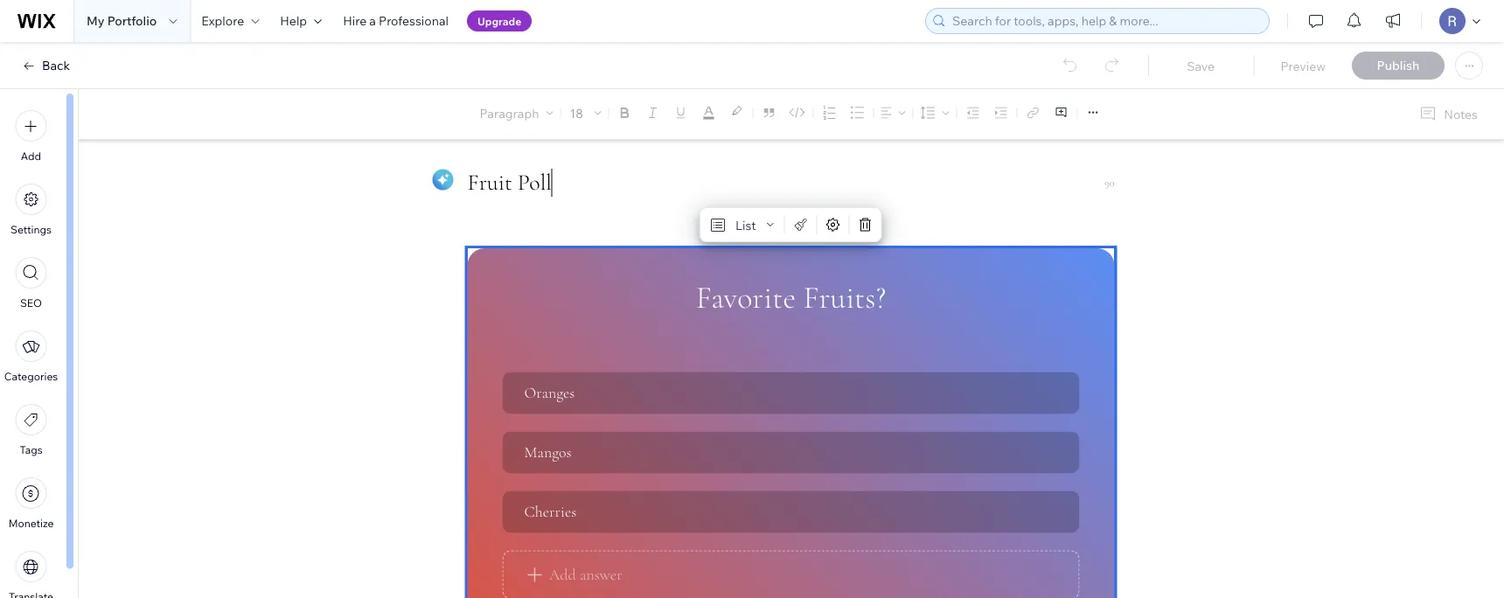 Task type: describe. For each thing, give the bounding box(es) containing it.
add answer button
[[503, 551, 1080, 598]]

Ask your question text field
[[503, 279, 1080, 355]]

back button
[[21, 58, 70, 73]]

settings button
[[11, 184, 52, 236]]

seo button
[[15, 257, 47, 310]]

add for add answer
[[549, 565, 576, 584]]

categories button
[[4, 331, 58, 383]]

answer
[[580, 565, 623, 584]]

portfolio
[[107, 13, 157, 28]]

paragraph button
[[476, 101, 557, 125]]

monetize
[[8, 517, 54, 530]]

Write an answer text field
[[503, 372, 1080, 414]]

add for add
[[21, 150, 41, 163]]

my
[[87, 13, 105, 28]]

a
[[369, 13, 376, 28]]

hire a professional
[[343, 13, 449, 28]]

add answer
[[549, 565, 623, 584]]

professional
[[379, 13, 449, 28]]

paragraph
[[480, 105, 539, 120]]

Write an answer text field
[[503, 491, 1080, 533]]

seo
[[20, 297, 42, 310]]

Search for tools, apps, help & more... field
[[947, 9, 1264, 33]]

explore
[[201, 13, 244, 28]]

my portfolio
[[87, 13, 157, 28]]

menu containing add
[[0, 100, 62, 598]]

90
[[1105, 176, 1115, 189]]



Task type: vqa. For each thing, say whether or not it's contained in the screenshot.
Settings
yes



Task type: locate. For each thing, give the bounding box(es) containing it.
upgrade
[[478, 14, 522, 28]]

add left answer
[[549, 565, 576, 584]]

settings
[[11, 223, 52, 236]]

monetize button
[[8, 478, 54, 530]]

upgrade button
[[467, 10, 532, 31]]

add button
[[15, 110, 47, 163]]

hire a professional link
[[333, 0, 459, 42]]

list button
[[704, 213, 781, 237]]

0 vertical spatial add
[[21, 150, 41, 163]]

add up settings button
[[21, 150, 41, 163]]

add
[[21, 150, 41, 163], [549, 565, 576, 584]]

help button
[[270, 0, 333, 42]]

tags
[[20, 443, 43, 457]]

notes button
[[1413, 102, 1484, 126]]

categories
[[4, 370, 58, 383]]

Add a Catchy Title text field
[[468, 169, 1105, 197]]

add inside add button
[[21, 150, 41, 163]]

back
[[42, 58, 70, 73]]

help
[[280, 13, 307, 28]]

add inside add answer "button"
[[549, 565, 576, 584]]

1 horizontal spatial add
[[549, 565, 576, 584]]

Write an answer text field
[[503, 432, 1080, 474]]

tags button
[[15, 404, 47, 457]]

list
[[736, 217, 756, 232]]

1 vertical spatial add
[[549, 565, 576, 584]]

0 horizontal spatial add
[[21, 150, 41, 163]]

hire
[[343, 13, 367, 28]]

menu
[[0, 100, 62, 598]]

notes
[[1444, 106, 1478, 122]]



